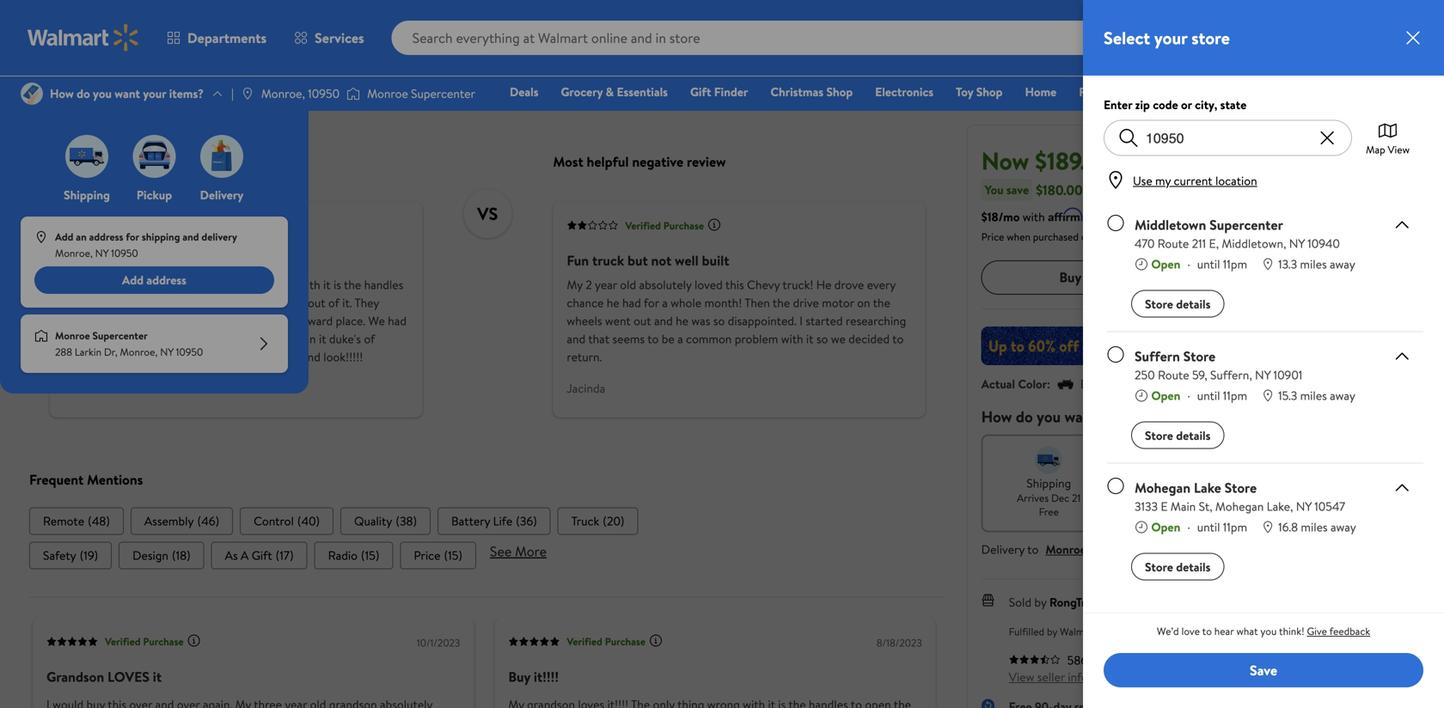 Task type: vqa. For each thing, say whether or not it's contained in the screenshot.


Task type: locate. For each thing, give the bounding box(es) containing it.
59,
[[1193, 367, 1208, 384]]

2 inside "fun truck but not well built my 2 year old absolutely loved this chevy truck! he drove every chance he had for a whole month! then the drive motor on the wheels went out and he was so disappointed.  i started researching and that seems to be a common problem with it so we decided to return."
[[586, 277, 592, 293]]

actual
[[982, 376, 1016, 392]]

how down actual
[[982, 406, 1013, 428]]

2 store details from the top
[[1146, 296, 1211, 312]]

delivery up "sold"
[[982, 541, 1025, 558]]

view down 3.4249 stars out of 5, based on 586 seller reviews element
[[1009, 669, 1035, 686]]

truck
[[593, 251, 624, 270]]

tabitha
[[64, 380, 101, 397]]

1 vertical spatial it!!!!
[[163, 277, 184, 293]]

view inside map view button
[[1389, 142, 1410, 157]]

1 horizontal spatial address
[[147, 272, 187, 289]]

review right write
[[196, 33, 230, 50]]

dec
[[1052, 491, 1070, 505]]

0 vertical spatial price
[[982, 229, 1005, 244]]

get
[[254, 295, 271, 312], [287, 331, 304, 348]]

list item up safety (19)
[[29, 508, 124, 535]]

we
[[831, 331, 846, 348]]

route inside the newburgh supercenter 1201 route 300, newburgh, ny 12550
[[1160, 104, 1191, 120]]

3 open from the top
[[1152, 387, 1181, 404]]

deals
[[510, 83, 539, 100]]

your left item? on the right bottom of page
[[1102, 406, 1132, 428]]

so left we at the right
[[817, 331, 829, 348]]

2 vertical spatial  image
[[34, 329, 48, 343]]

your left store
[[1155, 26, 1188, 50]]

mohegan up e
[[1135, 479, 1191, 498]]

to right love in the right bottom of the page
[[1203, 624, 1213, 639]]

supercenter inside the newburgh supercenter 1201 route 300, newburgh, ny 12550
[[1201, 84, 1275, 103]]

your left items?
[[143, 85, 166, 102]]

1 horizontal spatial see
[[490, 542, 512, 561]]

2 until from the top
[[1198, 387, 1221, 404]]

shop inside 'link'
[[977, 83, 1003, 100]]

0 vertical spatial how
[[50, 85, 74, 102]]

470
[[1135, 235, 1155, 252]]

affirm image
[[1049, 207, 1083, 221]]

more
[[515, 542, 547, 561]]

pickup inside button
[[137, 187, 172, 203]]

by right fulfilled
[[1047, 625, 1058, 639]]

the right then
[[773, 295, 790, 312]]

see more button
[[490, 542, 547, 561]]

you for how do you want your item?
[[1037, 406, 1061, 428]]

2 vertical spatial your
[[1102, 406, 1132, 428]]

(15) right "radio"
[[361, 547, 380, 564]]

do for how do you want your items?
[[77, 85, 90, 102]]

reviews for see all reviews
[[80, 33, 120, 50]]

design
[[133, 547, 169, 564]]

price
[[982, 229, 1005, 244], [414, 547, 441, 564]]

middletown,
[[1222, 235, 1287, 252]]

ny inside middletown supercenter 470 route 211 e, middletown, ny 10940
[[1290, 235, 1305, 252]]

route for newburgh
[[1160, 104, 1191, 120]]

christmas shop
[[771, 83, 853, 100]]

0 vertical spatial get
[[254, 295, 271, 312]]

had right we
[[388, 313, 407, 330]]

researching
[[846, 313, 907, 330]]

route down suffern
[[1158, 367, 1190, 384]]

store up 59, on the bottom of page
[[1184, 347, 1216, 366]]

2 (15) from the left
[[444, 547, 463, 564]]

1 until from the top
[[1198, 256, 1221, 273]]

1 shop from the left
[[827, 83, 853, 100]]

save
[[1007, 181, 1030, 198]]

supercenter left deals "link" on the left top of the page
[[411, 85, 476, 102]]

details for suffern store
[[1177, 427, 1211, 444]]

buy
[[64, 251, 86, 270], [1060, 268, 1082, 287], [509, 668, 531, 687]]

away right 15.3
[[1331, 387, 1356, 404]]

1 vertical spatial you
[[1037, 406, 1061, 428]]

add to cart
[[1264, 268, 1332, 287]]

list item containing control
[[240, 508, 334, 535]]

see for see all reviews
[[44, 33, 63, 50]]

in down the awkward
[[307, 331, 316, 348]]

1 vertical spatial out
[[634, 313, 652, 330]]

pickup button
[[129, 131, 179, 203]]

2 11pm from the top
[[1224, 387, 1248, 404]]

free
[[1039, 505, 1059, 519]]

2 vertical spatial you
[[1261, 624, 1277, 639]]

1 13.3 from the top
[[1279, 124, 1298, 141]]

get up insane
[[254, 295, 271, 312]]

4 store details from the top
[[1146, 559, 1211, 576]]

list item containing radio
[[314, 542, 393, 570]]

learn
[[1087, 208, 1116, 225]]

0 horizontal spatial add
[[55, 230, 73, 244]]

monroe, down 'an'
[[55, 246, 93, 261]]

delivery inside button
[[200, 187, 244, 203]]

2 vertical spatial open · until 11pm
[[1152, 519, 1248, 536]]

0 horizontal spatial monroe
[[55, 329, 90, 343]]

quality (38)
[[354, 513, 417, 530]]

gift inside list item
[[252, 547, 272, 564]]

0 vertical spatial address
[[89, 230, 123, 244]]

$369.99
[[1119, 157, 1160, 174]]

open for suffern store
[[1152, 387, 1181, 404]]

add inside add an address for shipping and delivery monroe, ny 10950
[[55, 230, 73, 244]]

2 not from the left
[[1305, 491, 1322, 505]]

1 vertical spatial 11pm
[[1224, 387, 1248, 404]]

store details for middletown supercenter
[[1146, 296, 1211, 312]]

0 vertical spatial by
[[1035, 594, 1047, 611]]

with left is
[[298, 277, 321, 293]]

1 · from the top
[[1188, 256, 1191, 273]]

hazzard
[[64, 349, 103, 366]]

year
[[595, 277, 617, 293]]

0 horizontal spatial reviews
[[80, 33, 120, 50]]

your for how do you want your item?
[[1102, 406, 1132, 428]]

1 most from the left
[[50, 152, 80, 171]]

2 vertical spatial until
[[1198, 519, 1221, 536]]

1 horizontal spatial not
[[1305, 491, 1322, 505]]

delivery to monroe, 10950
[[982, 541, 1125, 558]]

you
[[985, 181, 1004, 198]]

1 horizontal spatial a
[[662, 295, 668, 312]]

disappointed.
[[728, 313, 797, 330]]

miles right 15.3
[[1301, 387, 1328, 404]]

away down 10547
[[1331, 519, 1357, 536]]

0 vertical spatial 2
[[1406, 20, 1411, 34]]

seller right the 586
[[1091, 652, 1119, 669]]

1 vertical spatial price
[[414, 547, 441, 564]]

1 open · until 11pm from the top
[[1152, 256, 1248, 273]]

see inside list
[[490, 542, 512, 561]]

supercenter inside middletown supercenter 470 route 211 e, middletown, ny 10940
[[1210, 215, 1284, 234]]

list item up radio (15)
[[341, 508, 431, 535]]

helpful
[[84, 152, 126, 171], [587, 152, 629, 171]]

want left items?
[[115, 85, 140, 102]]

0 vertical spatial that
[[589, 331, 610, 348]]

the up lol
[[139, 331, 156, 348]]

0 horizontal spatial available
[[1182, 491, 1220, 505]]

buy inside buy it!!!! my grandson loves it!!!! the only thing wrong with it is the handles to open the door. my grandson can't get in and out of it. they handles are hard to see and they are insane awkward place. we had to take one of the windows off so he could get in it duke's of hazzard style! lol other than that it runs great and look!!!!!
[[64, 251, 86, 270]]

1 horizontal spatial for
[[644, 295, 660, 312]]

seems
[[613, 331, 645, 348]]

to left see
[[151, 313, 162, 330]]

1 horizontal spatial shop
[[977, 83, 1003, 100]]

monroe for monroe supercenter 288 larkin dr, monroe, ny 10950
[[55, 329, 90, 343]]

1 horizontal spatial view
[[1389, 142, 1410, 157]]

supercenter up the 470 route 211 e, middletown, ny 10940. "element"
[[1210, 215, 1284, 234]]

1 vertical spatial pickup
[[1174, 475, 1209, 492]]

 image inside pickup button
[[133, 135, 176, 178]]

had
[[623, 295, 641, 312], [388, 313, 407, 330]]

verified purchase
[[122, 218, 201, 233], [626, 218, 704, 233], [105, 635, 184, 649], [567, 635, 646, 649]]

buy for buy now
[[1060, 268, 1082, 287]]

store inside suffern store 250 route 59, suffern, ny 10901
[[1184, 347, 1216, 366]]

0 horizontal spatial pickup
[[137, 187, 172, 203]]

list item down remote (48)
[[29, 542, 112, 570]]

2 up $116.12
[[1406, 20, 1411, 34]]

see more
[[490, 542, 547, 561]]

handles up take
[[64, 313, 103, 330]]

1 horizontal spatial add
[[122, 272, 144, 289]]

1 horizontal spatial mohegan
[[1216, 498, 1265, 515]]

2 vertical spatial ·
[[1188, 519, 1191, 536]]

2 most from the left
[[553, 152, 584, 171]]

by
[[1035, 594, 1047, 611], [1047, 625, 1058, 639]]

grandson loves it
[[46, 668, 162, 687]]

1 horizontal spatial are
[[233, 313, 250, 330]]

1 vertical spatial see
[[490, 542, 512, 561]]

1 horizontal spatial shipping
[[1027, 475, 1072, 492]]

1 horizontal spatial reviews
[[1121, 652, 1160, 669]]

15.3 miles away
[[1279, 387, 1356, 404]]

(15) down battery
[[444, 547, 463, 564]]

2 horizontal spatial you
[[1261, 624, 1277, 639]]

add to cart button
[[1195, 260, 1401, 295]]

0 horizontal spatial price
[[414, 547, 441, 564]]

list containing remote
[[29, 508, 947, 535]]

 image for shipping
[[65, 135, 108, 178]]

supercenter for monroe supercenter
[[411, 85, 476, 102]]

supercenter up the dr,
[[92, 329, 148, 343]]

shipping
[[64, 187, 110, 203], [1027, 475, 1072, 492]]

0 horizontal spatial you
[[93, 85, 112, 102]]

13.3 miles away down 12550 at top
[[1279, 124, 1356, 141]]

 image
[[347, 85, 360, 102], [34, 231, 48, 244], [34, 329, 48, 343]]

you inside dialog
[[1261, 624, 1277, 639]]

price down the (38)
[[414, 547, 441, 564]]

2 available from the left
[[1324, 491, 1362, 505]]

intent image for pickup image
[[1178, 447, 1205, 474]]

view
[[1389, 142, 1410, 157], [1009, 669, 1035, 686]]

0 vertical spatial for
[[126, 230, 139, 244]]

windows
[[159, 331, 204, 348]]

1 vertical spatial that
[[212, 349, 233, 366]]

· down main on the right bottom of the page
[[1188, 519, 1191, 536]]

0 horizontal spatial get
[[254, 295, 271, 312]]

decided
[[849, 331, 890, 348]]

0 vertical spatial do
[[77, 85, 90, 102]]

1 horizontal spatial it!!!!
[[163, 277, 184, 293]]

supercenter for newburgh supercenter 1201 route 300, newburgh, ny 12550
[[1201, 84, 1275, 103]]

want for items?
[[115, 85, 140, 102]]

4 store details link from the top
[[1132, 553, 1225, 581]]

not inside button
[[1305, 491, 1322, 505]]

supercenter for monroe supercenter 288 larkin dr, monroe, ny 10950
[[92, 329, 148, 343]]

by for fulfilled
[[1047, 625, 1058, 639]]

11pm down suffern,
[[1224, 387, 1248, 404]]

supercenter
[[1201, 84, 1275, 103], [411, 85, 476, 102], [1210, 215, 1284, 234], [92, 329, 148, 343]]

2 vertical spatial 11pm
[[1224, 519, 1248, 536]]

newburgh
[[1135, 84, 1198, 103]]

3133 e main st, mohegan lake, ny 10547. element
[[1135, 498, 1357, 516]]

your for how do you want your items?
[[143, 85, 166, 102]]

1 horizontal spatial seller
[[1091, 652, 1119, 669]]

are
[[106, 313, 122, 330], [233, 313, 250, 330]]

current
[[1174, 172, 1213, 189]]

0 horizontal spatial view
[[1009, 669, 1035, 686]]

address inside button
[[147, 272, 187, 289]]

1 horizontal spatial want
[[1065, 406, 1098, 428]]

2 · from the top
[[1188, 387, 1191, 404]]

my up see
[[156, 295, 172, 312]]

3 details from the top
[[1177, 427, 1211, 444]]

open down 470
[[1152, 256, 1181, 273]]

pickup inside pickup not available
[[1174, 475, 1209, 492]]

of left it.
[[328, 295, 340, 312]]

0 horizontal spatial how
[[50, 85, 74, 102]]

monroe for monroe supercenter
[[367, 85, 408, 102]]

shipping down intent image for shipping
[[1027, 475, 1072, 492]]

see left more
[[490, 542, 512, 561]]

2 vertical spatial he
[[239, 331, 252, 348]]

helpful left positive
[[84, 152, 126, 171]]

address
[[89, 230, 123, 244], [147, 272, 187, 289]]

None radio
[[1108, 215, 1125, 232], [1108, 478, 1125, 495], [1108, 215, 1125, 232], [1108, 478, 1125, 495]]

4 details from the top
[[1177, 559, 1211, 576]]

fulfilled
[[1009, 625, 1045, 639]]

0 horizontal spatial (15)
[[361, 547, 380, 564]]

add for add address
[[122, 272, 144, 289]]

3 store details link from the top
[[1132, 422, 1225, 449]]

get up great
[[287, 331, 304, 348]]

Walmart Site-Wide search field
[[392, 21, 1154, 55]]

the
[[344, 277, 361, 293], [107, 295, 124, 312], [773, 295, 790, 312], [873, 295, 891, 312], [139, 331, 156, 348]]

pickup
[[137, 187, 172, 203], [1174, 475, 1209, 492]]

you right what
[[1261, 624, 1277, 639]]

list item containing remote
[[29, 508, 124, 535]]

details up the intent image for pickup
[[1177, 427, 1211, 444]]

0 horizontal spatial grandson
[[82, 277, 130, 293]]

not available button
[[1266, 435, 1401, 533]]

they
[[207, 313, 230, 330]]

 image down |
[[200, 135, 243, 178]]

 image inside delivery button
[[200, 135, 243, 178]]

walmart image
[[28, 24, 139, 52]]

so right "was"
[[714, 313, 725, 330]]

shipping for shipping arrives dec 21 free
[[1027, 475, 1072, 492]]

most down grocery
[[553, 152, 584, 171]]

0 vertical spatial 13.3
[[1279, 124, 1298, 141]]

grocery & essentials link
[[553, 83, 676, 101]]

until for supercenter
[[1198, 256, 1221, 273]]

my up chance
[[567, 277, 583, 293]]

0 vertical spatial monroe
[[367, 85, 408, 102]]

2 shop from the left
[[977, 83, 1003, 100]]

1 vertical spatial he
[[676, 313, 689, 330]]

essentials
[[617, 83, 668, 100]]

shipping arrives dec 21 free
[[1018, 475, 1081, 519]]

select your store
[[1104, 26, 1231, 50]]

2 13.3 from the top
[[1279, 256, 1298, 273]]

design (18)
[[133, 547, 191, 564]]

 image
[[21, 83, 43, 105], [241, 87, 254, 101], [65, 135, 108, 178], [133, 135, 176, 178], [200, 135, 243, 178]]

2 open from the top
[[1152, 256, 1181, 273]]

0 horizontal spatial want
[[115, 85, 140, 102]]

you down the see all reviews
[[93, 85, 112, 102]]

1 horizontal spatial your
[[1102, 406, 1132, 428]]

it right loves
[[153, 668, 162, 687]]

until down st,
[[1198, 519, 1221, 536]]

1 vertical spatial with
[[298, 277, 321, 293]]

my inside "fun truck but not well built my 2 year old absolutely loved this chevy truck! he drove every chance he had for a whole month! then the drive motor on the wheels went out and he was so disappointed.  i started researching and that seems to be a common problem with it so we decided to return."
[[567, 277, 583, 293]]

2 details from the top
[[1177, 296, 1211, 312]]

route inside suffern store 250 route 59, suffern, ny 10901
[[1158, 367, 1190, 384]]

3 store details from the top
[[1146, 427, 1211, 444]]

1 vertical spatial grandson
[[175, 295, 223, 312]]

lol
[[136, 349, 152, 366]]

add inside add address button
[[122, 272, 144, 289]]

13.3 left cart
[[1279, 256, 1298, 273]]

open for mohegan lake store
[[1152, 519, 1181, 536]]

remote
[[43, 513, 84, 530]]

10950 inside add an address for shipping and delivery monroe, ny 10950
[[111, 246, 138, 261]]

 image for add an address for shipping and delivery
[[34, 231, 48, 244]]

2 13.3 miles away from the top
[[1279, 256, 1356, 273]]

suffern store store details image
[[1393, 346, 1413, 367]]

2 horizontal spatial it!!!!
[[534, 668, 559, 687]]

seller for view
[[1038, 669, 1066, 686]]

until down e,
[[1198, 256, 1221, 273]]

middletown supercenter 470 route 211 e, middletown, ny 10940
[[1135, 215, 1341, 252]]

2 horizontal spatial a
[[678, 331, 683, 348]]

monroe inside monroe supercenter 288 larkin dr, monroe, ny 10950
[[55, 329, 90, 343]]

1 horizontal spatial that
[[589, 331, 610, 348]]

price for price when purchased online
[[982, 229, 1005, 244]]

1 store details link from the top
[[1132, 159, 1225, 186]]

0 vertical spatial route
[[1160, 104, 1191, 120]]

the
[[187, 277, 205, 293]]

supercenter up 1201 route 300, newburgh, ny 12550. "element"
[[1201, 84, 1275, 103]]

grandson up open
[[82, 277, 130, 293]]

see
[[165, 313, 183, 330]]

0 vertical spatial in
[[274, 295, 283, 312]]

2 horizontal spatial so
[[817, 331, 829, 348]]

0 vertical spatial see
[[44, 33, 63, 50]]

how
[[1119, 208, 1140, 225]]

by for sold
[[1035, 594, 1047, 611]]

open up item? on the right bottom of page
[[1152, 387, 1181, 404]]

reviews down we'd
[[1121, 652, 1160, 669]]

open for middletown supercenter
[[1152, 256, 1181, 273]]

buy inside buy now button
[[1060, 268, 1082, 287]]

 image for pickup
[[133, 135, 176, 178]]

None radio
[[1108, 346, 1125, 363]]

so inside buy it!!!! my grandson loves it!!!! the only thing wrong with it is the handles to open the door. my grandson can't get in and out of it. they handles are hard to see and they are insane awkward place. we had to take one of the windows off so he could get in it duke's of hazzard style! lol other than that it runs great and look!!!!!
[[225, 331, 237, 348]]

until
[[1198, 256, 1221, 273], [1198, 387, 1221, 404], [1198, 519, 1221, 536]]

1 vertical spatial 13.3
[[1279, 256, 1298, 273]]

and left "delivery" on the top of the page
[[183, 230, 199, 244]]

3 open · until 11pm from the top
[[1152, 519, 1248, 536]]

review right positive
[[179, 152, 218, 171]]

1 store details from the top
[[1146, 164, 1211, 181]]

your inside select your store dialog
[[1155, 26, 1188, 50]]

positive
[[129, 152, 176, 171]]

2 store details link from the top
[[1132, 290, 1225, 318]]

in
[[274, 295, 283, 312], [307, 331, 316, 348]]

gift finder
[[691, 83, 749, 100]]

list item up '(17)'
[[240, 508, 334, 535]]

mentions
[[87, 470, 143, 489]]

state
[[1221, 96, 1247, 113]]

11pm
[[1224, 256, 1248, 273], [1224, 387, 1248, 404], [1224, 519, 1248, 536]]

0 vertical spatial pickup
[[137, 187, 172, 203]]

0 horizontal spatial not
[[1163, 491, 1180, 505]]

&
[[606, 83, 614, 100]]

(38)
[[396, 513, 417, 530]]

1 11pm from the top
[[1224, 256, 1248, 273]]

miles down 10547
[[1302, 519, 1328, 536]]

store details link for mohegan lake store
[[1132, 553, 1225, 581]]

2 helpful from the left
[[587, 152, 629, 171]]

it
[[323, 277, 331, 293], [319, 331, 326, 348], [807, 331, 814, 348], [236, 349, 243, 366], [153, 668, 162, 687]]

shipping inside shipping arrives dec 21 free
[[1027, 475, 1072, 492]]

0 vertical spatial ·
[[1188, 256, 1191, 273]]

that inside "fun truck but not well built my 2 year old absolutely loved this chevy truck! he drove every chance he had for a whole month! then the drive motor on the wheels went out and he was so disappointed.  i started researching and that seems to be a common problem with it so we decided to return."
[[589, 331, 610, 348]]

1 horizontal spatial helpful
[[587, 152, 629, 171]]

monroe, right the dr,
[[120, 345, 158, 360]]

ny inside the newburgh supercenter 1201 route 300, newburgh, ny 12550
[[1280, 104, 1296, 120]]

list
[[29, 508, 947, 535]]

whole
[[671, 295, 702, 312]]

 image right monroe, 10950
[[347, 85, 360, 102]]

1 vertical spatial  image
[[34, 231, 48, 244]]

0 horizontal spatial buy
[[64, 251, 86, 270]]

1 horizontal spatial he
[[607, 295, 620, 312]]

0 vertical spatial  image
[[347, 85, 360, 102]]

intent image for delivery image
[[1320, 447, 1347, 474]]

newburgh,
[[1220, 104, 1277, 120]]

middletown
[[1135, 215, 1207, 234]]

 image down see all reviews link
[[21, 83, 43, 105]]

of right one
[[125, 331, 136, 348]]

open down code
[[1152, 124, 1181, 141]]

13.3 left the clear zip code or city, state field image
[[1279, 124, 1298, 141]]

how do you want your item?
[[982, 406, 1173, 428]]

miles down 10940
[[1301, 256, 1328, 273]]

price when purchased online
[[982, 229, 1109, 244]]

battery
[[452, 513, 490, 530]]

he up went
[[607, 295, 620, 312]]

shipping inside button
[[64, 187, 110, 203]]

open · until 11pm for store
[[1152, 387, 1248, 404]]

so right off
[[225, 331, 237, 348]]

pickup for pickup not available
[[1174, 475, 1209, 492]]

list item containing as a gift
[[211, 542, 308, 570]]

feedback
[[1330, 624, 1371, 639]]

view right map at the right of the page
[[1389, 142, 1410, 157]]

shipping up 'an'
[[64, 187, 110, 203]]

0 horizontal spatial helpful
[[84, 152, 126, 171]]

away for middletown supercenter
[[1330, 256, 1356, 273]]

supercenter inside monroe supercenter 288 larkin dr, monroe, ny 10950
[[92, 329, 148, 343]]

to left take
[[64, 331, 75, 348]]

1 vertical spatial by
[[1047, 625, 1058, 639]]

10950 inside monroe supercenter 288 larkin dr, monroe, ny 10950
[[176, 345, 203, 360]]

shipping for shipping
[[64, 187, 110, 203]]

route for suffern
[[1158, 367, 1190, 384]]

do down "color" at the bottom right of page
[[1016, 406, 1033, 428]]

none radio inside select your store dialog
[[1108, 346, 1125, 363]]

2 open · until 11pm from the top
[[1152, 387, 1248, 404]]

 image inside shipping button
[[65, 135, 108, 178]]

with inside buy it!!!! my grandson loves it!!!! the only thing wrong with it is the handles to open the door. my grandson can't get in and out of it. they handles are hard to see and they are insane awkward place. we had to take one of the windows off so he could get in it duke's of hazzard style! lol other than that it runs great and look!!!!!
[[298, 277, 321, 293]]

1 available from the left
[[1182, 491, 1220, 505]]

out up the 'seems'
[[634, 313, 652, 330]]

handles
[[364, 277, 404, 293], [64, 313, 103, 330]]

in down 'wrong'
[[274, 295, 283, 312]]

legal information image
[[1112, 229, 1126, 243]]

1 vertical spatial your
[[143, 85, 166, 102]]

it down started
[[807, 331, 814, 348]]

open · until 11pm
[[1152, 256, 1248, 273], [1152, 387, 1248, 404], [1152, 519, 1248, 536]]

1 vertical spatial in
[[307, 331, 316, 348]]

1 (15) from the left
[[361, 547, 380, 564]]

vs
[[478, 202, 498, 226]]

price inside list item
[[414, 547, 441, 564]]

(15) for radio (15)
[[361, 547, 380, 564]]

it!!!! for buy it!!!!
[[534, 668, 559, 687]]

0 horizontal spatial gift
[[252, 547, 272, 564]]

4 open from the top
[[1152, 519, 1181, 536]]

list item
[[29, 508, 124, 535], [131, 508, 233, 535], [240, 508, 334, 535], [341, 508, 431, 535], [438, 508, 551, 535], [558, 508, 638, 535], [29, 542, 112, 570], [119, 542, 204, 570], [211, 542, 308, 570], [314, 542, 393, 570], [400, 542, 476, 570]]

0 horizontal spatial he
[[239, 331, 252, 348]]

until down 59, on the bottom of page
[[1198, 387, 1221, 404]]

clear zip code or city, state field image
[[1318, 128, 1338, 148]]

1 helpful from the left
[[84, 152, 126, 171]]

0 horizontal spatial are
[[106, 313, 122, 330]]

1 horizontal spatial monroe
[[367, 85, 408, 102]]

0 horizontal spatial your
[[143, 85, 166, 102]]

1 vertical spatial open · until 11pm
[[1152, 387, 1248, 404]]

11pm down the 470 route 211 e, middletown, ny 10940. "element"
[[1224, 256, 1248, 273]]

not up the 16.8 miles away
[[1305, 491, 1322, 505]]

fulfilled by walmart
[[1009, 625, 1098, 639]]

1 vertical spatial a
[[662, 295, 668, 312]]

1 vertical spatial get
[[287, 331, 304, 348]]

went
[[605, 313, 631, 330]]

·
[[1188, 256, 1191, 273], [1188, 387, 1191, 404], [1188, 519, 1191, 536]]

1 not from the left
[[1163, 491, 1180, 505]]

Search search field
[[392, 21, 1154, 55]]

1 vertical spatial do
[[1016, 406, 1033, 428]]

0 horizontal spatial with
[[298, 277, 321, 293]]

details down main on the right bottom of the page
[[1177, 559, 1211, 576]]

away for mohegan lake store
[[1331, 519, 1357, 536]]

learn how
[[1087, 208, 1140, 225]]

helpful for positive
[[84, 152, 126, 171]]

miles for middletown supercenter
[[1301, 256, 1328, 273]]

ny inside monroe supercenter 288 larkin dr, monroe, ny 10950
[[160, 345, 174, 360]]

available right e
[[1182, 491, 1220, 505]]

route inside middletown supercenter 470 route 211 e, middletown, ny 10940
[[1158, 235, 1190, 252]]

0 vertical spatial mohegan
[[1135, 479, 1191, 498]]

a right write
[[187, 33, 193, 50]]

most
[[50, 152, 80, 171], [553, 152, 584, 171]]

0 vertical spatial your
[[1155, 26, 1188, 50]]

add for add an address for shipping and delivery monroe, ny 10950
[[55, 230, 73, 244]]

add inside "add to cart" button
[[1264, 268, 1288, 287]]

grandson down the
[[175, 295, 223, 312]]



Task type: describe. For each thing, give the bounding box(es) containing it.
price (15)
[[414, 547, 463, 564]]

1 horizontal spatial 2
[[1406, 20, 1411, 34]]

add address button
[[34, 267, 274, 294]]

list item containing price
[[400, 542, 476, 570]]

select your store dialog
[[1084, 0, 1445, 709]]

the right on
[[873, 295, 891, 312]]

finder
[[714, 83, 749, 100]]

buy for buy it!!!!
[[509, 668, 531, 687]]

see for see more
[[490, 542, 512, 561]]

that inside buy it!!!! my grandson loves it!!!! the only thing wrong with it is the handles to open the door. my grandson can't get in and out of it. they handles are hard to see and they are insane awkward place. we had to take one of the windows off so he could get in it duke's of hazzard style! lol other than that it runs great and look!!!!!
[[212, 349, 233, 366]]

place.
[[336, 313, 366, 330]]

use
[[1134, 172, 1153, 189]]

· for suffern
[[1188, 387, 1191, 404]]

3133
[[1135, 498, 1158, 515]]

monroe supercenter
[[367, 85, 476, 102]]

ny inside suffern store 250 route 59, suffern, ny 10901
[[1256, 367, 1271, 384]]

my
[[1156, 172, 1171, 189]]

470 route 211 e, middletown, ny 10940. element
[[1135, 235, 1356, 252]]

store details link for suffern store
[[1132, 422, 1225, 449]]

(15) for price (15)
[[444, 547, 463, 564]]

review for most helpful positive review
[[179, 152, 218, 171]]

monroe, inside add an address for shipping and delivery monroe, ny 10950
[[55, 246, 93, 261]]

(48)
[[88, 513, 110, 530]]

0 horizontal spatial a
[[187, 33, 193, 50]]

monroe supercenter 288 larkin dr, monroe, ny 10950
[[55, 329, 203, 360]]

list item containing truck
[[558, 508, 638, 535]]

or
[[1182, 96, 1193, 113]]

(17)
[[276, 547, 294, 564]]

and up the awkward
[[286, 295, 305, 312]]

jacinda
[[567, 380, 606, 397]]

out inside "fun truck but not well built my 2 year old absolutely loved this chevy truck! he drove every chance he had for a whole month! then the drive motor on the wheels went out and he was so disappointed.  i started researching and that seems to be a common problem with it so we decided to return."
[[634, 313, 652, 330]]

and up return.
[[567, 331, 586, 348]]

see more list
[[29, 542, 947, 570]]

$18/mo with
[[982, 208, 1045, 225]]

control
[[254, 513, 294, 530]]

he inside buy it!!!! my grandson loves it!!!! the only thing wrong with it is the handles to open the door. my grandson can't get in and out of it. they handles are hard to see and they are insane awkward place. we had to take one of the windows off so he could get in it duke's of hazzard style! lol other than that it runs great and look!!!!!
[[239, 331, 252, 348]]

2 vertical spatial a
[[678, 331, 683, 348]]

route for middletown
[[1158, 235, 1190, 252]]

you for how do you want your items?
[[93, 85, 112, 102]]

mohegan lake store store details image
[[1393, 478, 1413, 498]]

1 horizontal spatial so
[[714, 313, 725, 330]]

out inside buy it!!!! my grandson loves it!!!! the only thing wrong with it is the handles to open the door. my grandson can't get in and out of it. they handles are hard to see and they are insane awkward place. we had to take one of the windows off so he could get in it duke's of hazzard style! lol other than that it runs great and look!!!!!
[[308, 295, 326, 312]]

review for most helpful negative review
[[687, 152, 726, 171]]

1 horizontal spatial grandson
[[175, 295, 223, 312]]

Enter zip code or city, state text field
[[1140, 121, 1318, 155]]

started
[[806, 313, 843, 330]]

buy it!!!! my grandson loves it!!!! the only thing wrong with it is the handles to open the door. my grandson can't get in and out of it. they handles are hard to see and they are insane awkward place. we had to take one of the windows off so he could get in it duke's of hazzard style! lol other than that it runs great and look!!!!!
[[64, 251, 407, 366]]

absolutely
[[639, 277, 692, 293]]

toy shop link
[[949, 83, 1011, 101]]

i
[[800, 313, 803, 330]]

common
[[686, 331, 732, 348]]

see all reviews
[[44, 33, 120, 50]]

do for how do you want your item?
[[1016, 406, 1033, 428]]

it left runs at the left of page
[[236, 349, 243, 366]]

map view button
[[1367, 120, 1410, 157]]

quality
[[354, 513, 392, 530]]

map
[[1367, 142, 1386, 157]]

middletown supercenter store details image
[[1393, 215, 1413, 235]]

until for store
[[1198, 387, 1221, 404]]

control (40)
[[254, 513, 320, 530]]

only
[[208, 277, 230, 293]]

10901
[[1274, 367, 1303, 384]]

gift cards link
[[1134, 83, 1204, 101]]

ny inside mohegan lake store 3133 e main st, mohegan lake, ny 10547
[[1297, 498, 1312, 515]]

(18)
[[172, 547, 191, 564]]

on
[[858, 295, 871, 312]]

wheels
[[567, 313, 602, 330]]

store details link for middletown supercenter
[[1132, 290, 1225, 318]]

1 horizontal spatial my
[[156, 295, 172, 312]]

supercenter for middletown supercenter 470 route 211 e, middletown, ny 10940
[[1210, 215, 1284, 234]]

store inside mohegan lake store 3133 e main st, mohegan lake, ny 10547
[[1225, 479, 1258, 498]]

0 horizontal spatial of
[[125, 331, 136, 348]]

we'd
[[1157, 624, 1180, 639]]

think!
[[1280, 624, 1305, 639]]

wrong
[[263, 277, 295, 293]]

it!!!! for buy it!!!! my grandson loves it!!!! the only thing wrong with it is the handles to open the door. my grandson can't get in and out of it. they handles are hard to see and they are insane awkward place. we had to take one of the windows off so he could get in it duke's of hazzard style! lol other than that it runs great and look!!!!!
[[89, 251, 114, 270]]

1 horizontal spatial in
[[307, 331, 316, 348]]

shop for christmas shop
[[827, 83, 853, 100]]

most for most helpful positive review
[[50, 152, 80, 171]]

miles for suffern store
[[1301, 387, 1328, 404]]

1 open from the top
[[1152, 124, 1181, 141]]

had inside buy it!!!! my grandson loves it!!!! the only thing wrong with it is the handles to open the door. my grandson can't get in and out of it. they handles are hard to see and they are insane awkward place. we had to take one of the windows off so he could get in it duke's of hazzard style! lol other than that it runs great and look!!!!!
[[388, 313, 407, 330]]

and right see
[[186, 313, 204, 330]]

home link
[[1018, 83, 1065, 101]]

helpful for negative
[[587, 152, 629, 171]]

gift for gift cards
[[1142, 83, 1163, 100]]

miles for mohegan lake store
[[1302, 519, 1328, 536]]

when
[[1007, 229, 1031, 244]]

1 horizontal spatial of
[[328, 295, 340, 312]]

|
[[231, 85, 234, 102]]

· for middletown
[[1188, 256, 1191, 273]]

not inside pickup not available
[[1163, 491, 1180, 505]]

away for suffern store
[[1331, 387, 1356, 404]]

0 vertical spatial he
[[607, 295, 620, 312]]

store details for mohegan lake store
[[1146, 559, 1211, 576]]

list item containing safety
[[29, 542, 112, 570]]

door.
[[127, 295, 153, 312]]

11pm for supercenter
[[1224, 256, 1248, 273]]

250
[[1135, 367, 1156, 384]]

available inside button
[[1324, 491, 1362, 505]]

loves
[[108, 668, 150, 687]]

11pm for store
[[1224, 387, 1248, 404]]

write a review
[[156, 33, 230, 50]]

lake,
[[1267, 498, 1294, 515]]

hard
[[125, 313, 148, 330]]

fashion
[[1079, 83, 1119, 100]]

1 are from the left
[[106, 313, 122, 330]]

now
[[982, 144, 1030, 178]]

save button
[[1104, 654, 1424, 688]]

0 horizontal spatial my
[[64, 277, 80, 293]]

and up be
[[654, 313, 673, 330]]

and inside add an address for shipping and delivery monroe, ny 10950
[[183, 230, 199, 244]]

loves
[[133, 277, 160, 293]]

open · until 11pm for supercenter
[[1152, 256, 1248, 273]]

monroe, inside monroe supercenter 288 larkin dr, monroe, ny 10950
[[120, 345, 158, 360]]

2 horizontal spatial he
[[676, 313, 689, 330]]

most helpful negative review
[[553, 152, 726, 171]]

use my current location
[[1134, 172, 1258, 189]]

miles down 12550 at top
[[1301, 124, 1328, 141]]

3.4249 stars out of 5, based on 586 seller reviews element
[[1009, 655, 1061, 665]]

store down 250 at the right of the page
[[1146, 427, 1174, 444]]

(20)
[[603, 513, 625, 530]]

1 vertical spatial mohegan
[[1216, 498, 1265, 515]]

see all reviews link
[[29, 29, 134, 54]]

3 11pm from the top
[[1224, 519, 1248, 536]]

e
[[1161, 498, 1168, 515]]

2 horizontal spatial of
[[364, 331, 375, 348]]

 image for how do you want your items?
[[21, 83, 43, 105]]

close panel image
[[1404, 28, 1424, 48]]

monroe, right |
[[261, 85, 305, 102]]

store up suffern
[[1146, 296, 1174, 312]]

safety
[[43, 547, 76, 564]]

available inside pickup not available
[[1182, 491, 1220, 505]]

pickup for pickup
[[137, 187, 172, 203]]

other
[[155, 349, 183, 366]]

 image for delivery
[[200, 135, 243, 178]]

 image for monroe supercenter
[[34, 329, 48, 343]]

color
[[1019, 376, 1048, 392]]

store down e
[[1146, 559, 1174, 576]]

up to sixty percent off deals. shop now. image
[[982, 327, 1401, 365]]

most helpful positive review
[[50, 152, 218, 171]]

delivery button
[[197, 131, 247, 203]]

delivery for delivery
[[200, 187, 244, 203]]

to inside button
[[1292, 268, 1305, 287]]

electronics link
[[868, 83, 942, 101]]

with inside "fun truck but not well built my 2 year old absolutely loved this chevy truck! he drove every chance he had for a whole month! then the drive motor on the wheels went out and he was so disappointed.  i started researching and that seems to be a common problem with it so we decided to return."
[[781, 331, 804, 348]]

1 horizontal spatial handles
[[364, 277, 404, 293]]

store details for suffern store
[[1146, 427, 1211, 444]]

monroe, 10950
[[261, 85, 340, 102]]

one
[[103, 331, 122, 348]]

st,
[[1199, 498, 1213, 515]]

monroe, down 'free'
[[1046, 541, 1090, 558]]

1 13.3 miles away from the top
[[1279, 124, 1356, 141]]

0 vertical spatial with
[[1023, 208, 1045, 225]]

grandson
[[46, 668, 104, 687]]

it left is
[[323, 277, 331, 293]]

shop for toy shop
[[977, 83, 1003, 100]]

life
[[493, 513, 513, 530]]

delivery for delivery to monroe, 10950
[[982, 541, 1025, 558]]

list item containing quality
[[341, 508, 431, 535]]

to down researching
[[893, 331, 904, 348]]

want for item?
[[1065, 406, 1098, 428]]

mohegan lake store 3133 e main st, mohegan lake, ny 10547
[[1135, 479, 1346, 515]]

how do you want your items?
[[50, 85, 204, 102]]

ny inside add an address for shipping and delivery monroe, ny 10950
[[95, 246, 109, 261]]

give
[[1308, 624, 1328, 639]]

to down arrives at the bottom of page
[[1028, 541, 1039, 558]]

1 horizontal spatial get
[[287, 331, 304, 348]]

3 until from the top
[[1198, 519, 1221, 536]]

how for how do you want your items?
[[50, 85, 74, 102]]

reviews for 586 seller reviews
[[1121, 652, 1160, 669]]

for inside "fun truck but not well built my 2 year old absolutely loved this chevy truck! he drove every chance he had for a whole month! then the drive motor on the wheels went out and he was so disappointed.  i started researching and that seems to be a common problem with it so we decided to return."
[[644, 295, 660, 312]]

it down the awkward
[[319, 331, 326, 348]]

most for most helpful negative review
[[553, 152, 584, 171]]

walmart
[[1060, 625, 1098, 639]]

the right is
[[344, 277, 361, 293]]

details for middletown supercenter
[[1177, 296, 1211, 312]]

it inside "fun truck but not well built my 2 year old absolutely loved this chevy truck! he drove every chance he had for a whole month! then the drive motor on the wheels went out and he was so disappointed.  i started researching and that seems to be a common problem with it so we decided to return."
[[807, 331, 814, 348]]

to inside dialog
[[1203, 624, 1213, 639]]

purchased
[[1034, 229, 1079, 244]]

what
[[1237, 624, 1259, 639]]

(19)
[[80, 547, 98, 564]]

250 route 59, suffern, ny 10901. element
[[1135, 367, 1356, 384]]

for inside add an address for shipping and delivery monroe, ny 10950
[[126, 230, 139, 244]]

0 horizontal spatial mohegan
[[1135, 479, 1191, 498]]

3 · from the top
[[1188, 519, 1191, 536]]

 image for monroe, 10950
[[241, 87, 254, 101]]

2 are from the left
[[233, 313, 250, 330]]

negative
[[632, 152, 684, 171]]

motor
[[822, 295, 855, 312]]

address inside add an address for shipping and delivery monroe, ny 10950
[[89, 230, 123, 244]]

away left map view button
[[1330, 124, 1356, 141]]

gift for gift finder
[[691, 83, 712, 100]]

had inside "fun truck but not well built my 2 year old absolutely loved this chevy truck! he drove every chance he had for a whole month! then the drive motor on the wheels went out and he was so disappointed.  i started researching and that seems to be a common problem with it so we decided to return."
[[623, 295, 641, 312]]

month!
[[705, 295, 742, 312]]

grocery
[[561, 83, 603, 100]]

map view
[[1367, 142, 1410, 157]]

the right open
[[107, 295, 124, 312]]

well
[[675, 251, 699, 270]]

toy
[[956, 83, 974, 100]]

insane
[[252, 313, 285, 330]]

1201 route 300, newburgh, ny 12550. element
[[1135, 104, 1356, 121]]

give feedback button
[[1308, 624, 1371, 639]]

shipping button
[[62, 131, 112, 203]]

211
[[1193, 235, 1207, 252]]

list item containing battery life
[[438, 508, 551, 535]]

buy for buy it!!!! my grandson loves it!!!! the only thing wrong with it is the handles to open the door. my grandson can't get in and out of it. they handles are hard to see and they are insane awkward place. we had to take one of the windows off so he could get in it duke's of hazzard style! lol other than that it runs great and look!!!!!
[[64, 251, 86, 270]]

seller for 586
[[1091, 652, 1119, 669]]

list item containing assembly
[[131, 508, 233, 535]]

price for price (15)
[[414, 547, 441, 564]]

delivery
[[202, 230, 237, 244]]

off
[[206, 331, 222, 348]]

1 details from the top
[[1177, 164, 1211, 181]]

add for add to cart
[[1264, 268, 1288, 287]]

to left be
[[648, 331, 659, 348]]

details for mohegan lake store
[[1177, 559, 1211, 576]]

store left the current
[[1146, 164, 1174, 181]]

how for how do you want your item?
[[982, 406, 1013, 428]]

intent image for shipping image
[[1036, 447, 1063, 474]]

and right great
[[302, 349, 321, 366]]

:
[[1048, 376, 1051, 392]]

can't
[[226, 295, 251, 312]]

0 horizontal spatial handles
[[64, 313, 103, 330]]

to left open
[[64, 295, 75, 312]]

list item containing design
[[119, 542, 204, 570]]



